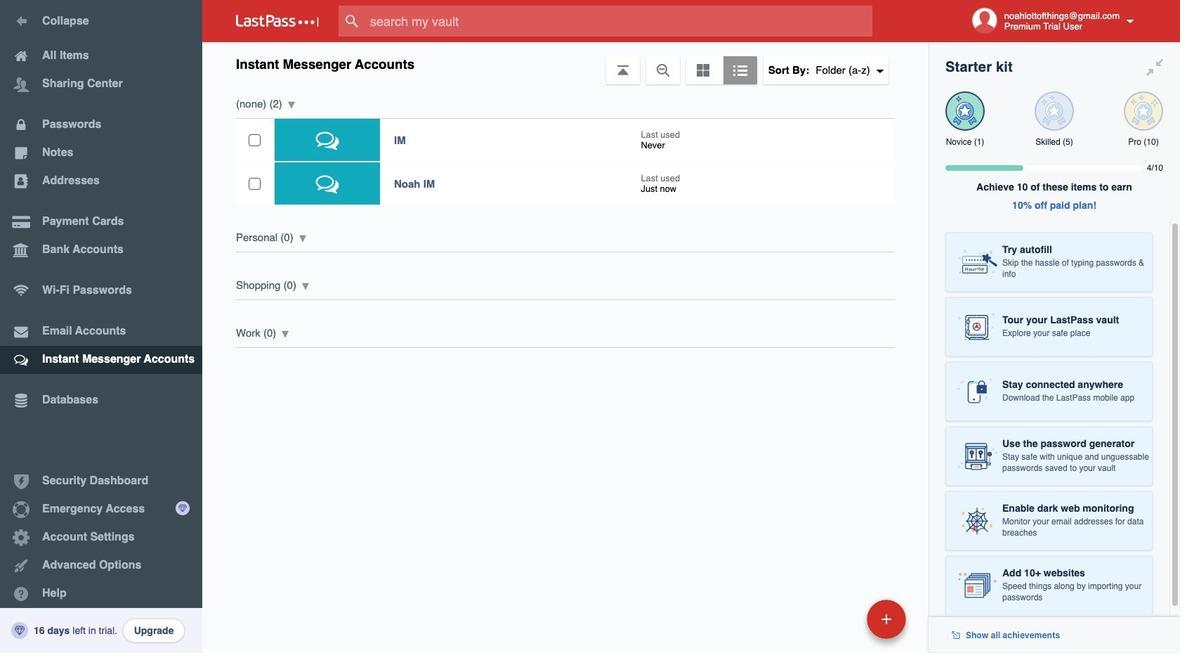 Task type: vqa. For each thing, say whether or not it's contained in the screenshot.
New item navigation
yes



Task type: describe. For each thing, give the bounding box(es) containing it.
search my vault text field
[[339, 6, 900, 37]]

vault options navigation
[[202, 42, 929, 84]]



Task type: locate. For each thing, give the bounding box(es) containing it.
new item navigation
[[771, 595, 915, 653]]

lastpass image
[[236, 15, 319, 27]]

main navigation navigation
[[0, 0, 202, 653]]

new item element
[[771, 599, 912, 639]]

Search search field
[[339, 6, 900, 37]]



